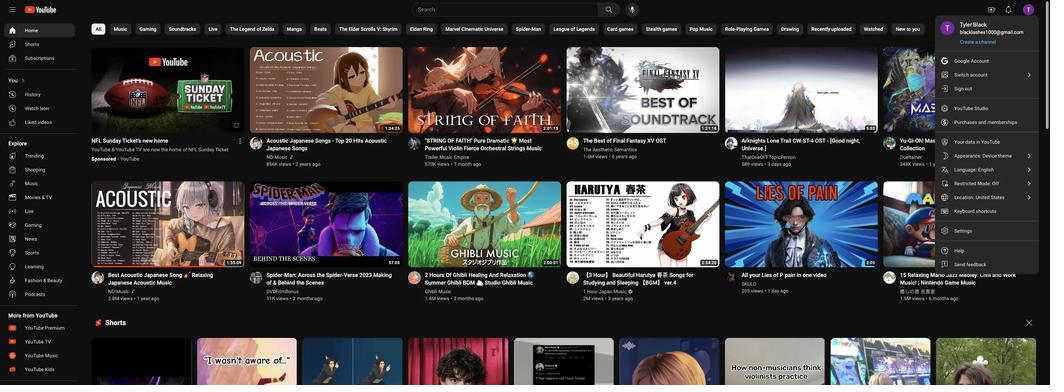 Task type: describe. For each thing, give the bounding box(es) containing it.
arknights
[[742, 138, 766, 144]]

15 relaxing mario jazz medley: chill and work music! | nintendo game music
[[900, 272, 1016, 286]]

subscriptions
[[25, 55, 55, 61]]

2 vertical spatial the
[[297, 280, 304, 286]]

1 hour, 34 minutes, 25 seconds element
[[385, 126, 400, 131]]

ghibli music image
[[408, 272, 421, 284]]

1 vertical spatial in
[[797, 272, 802, 279]]

57 minutes, 5 seconds element
[[389, 261, 400, 266]]

for
[[687, 272, 694, 279]]

blacklashes1000@gmail.com
[[960, 29, 1024, 35]]

2 for 2 years ago
[[296, 162, 298, 167]]

and inside 15 relaxing mario jazz medley: chill and work music! | nintendo game music
[[993, 272, 1002, 279]]

all your lies of p pain in one video by skuld 205 views 1 day ago 2 minutes, 5 seconds element
[[742, 272, 827, 279]]

arknights lone trail cw-st-4 ost - [good night, universe.] link
[[742, 137, 870, 153]]

of inside spider-man: across the spider-verse 2023   making of & behind the scenes
[[267, 280, 272, 286]]

🎸
[[184, 272, 191, 279]]

2:05 link
[[725, 182, 878, 268]]

& for tv
[[42, 195, 45, 200]]

chill
[[980, 272, 991, 279]]

hours
[[430, 272, 445, 279]]

dueltainer link
[[900, 154, 923, 161]]

and
[[489, 272, 499, 279]]

sports
[[25, 250, 39, 256]]

work
[[1003, 272, 1016, 279]]

1 for all your lies of p pain in one video
[[768, 288, 771, 294]]

ghibli up 1.4m
[[425, 289, 437, 295]]

of inside the best of final fantasy xv ost by the aesthetic semantics 1,610,724 views 6 years ago 1 hour, 21 minutes element
[[607, 138, 612, 144]]

music inside ghibli music link
[[438, 289, 452, 295]]

skyrim
[[383, 26, 398, 32]]

acoustic japanese songs - top 20 hits acoustic japanese songs
[[267, 138, 387, 152]]

watched
[[864, 26, 883, 32]]

6 for of
[[612, 154, 615, 159]]

views for best
[[596, 154, 608, 159]]

liked videos
[[25, 120, 52, 125]]

appearance: device theme
[[955, 153, 1012, 159]]

kids
[[45, 367, 54, 373]]

pure
[[474, 138, 486, 144]]

2 hours of ghibli healing and relaxation 🌎 summer ghibli bgm ⛅ studio ghibli music by ghibli music 1,490,997 views 3 months ago 2 hours element
[[425, 272, 553, 287]]

music inside 2 hours of ghibli healing and relaxation 🌎 summer ghibli bgm ⛅ studio ghibli music
[[518, 280, 533, 286]]

games for card games
[[619, 26, 634, 32]]

best acoustic japanese song 🎸 relaxing japanese acoustic music
[[108, 272, 213, 286]]

ghibli right of in the bottom of the page
[[453, 272, 467, 279]]

nd music image
[[92, 272, 104, 284]]

2 for 2 months ago
[[293, 296, 296, 302]]

6 for mario
[[929, 296, 932, 302]]

the for v:
[[339, 26, 348, 32]]

1 hour, 21 minutes, 18 seconds element
[[702, 126, 717, 131]]

- inside the acoustic japanese songs - top 20 hits acoustic japanese songs
[[332, 138, 334, 144]]

views for hours
[[437, 296, 449, 302]]

ago for jazz
[[951, 296, 959, 302]]

ago for of
[[781, 288, 789, 294]]

nd-music link for acoustic japanese songs - top 20 hits acoustic japanese songs
[[267, 154, 288, 161]]

skuld
[[742, 282, 757, 287]]

ost for xv
[[656, 138, 667, 144]]

final
[[613, 138, 625, 144]]

5:52 link
[[725, 47, 878, 134]]

856k views
[[267, 162, 291, 167]]

nintendo
[[921, 280, 944, 286]]

0 horizontal spatial the
[[161, 147, 168, 153]]

japanese left song
[[144, 272, 168, 279]]

cw-
[[793, 138, 803, 144]]

spider-man
[[516, 26, 541, 32]]

create a channel link
[[960, 38, 997, 45]]

pain
[[785, 272, 796, 279]]

states
[[991, 195, 1005, 200]]

year for oh!
[[933, 162, 942, 167]]

more from youtube
[[8, 313, 58, 319]]

months for nintendo
[[933, 296, 950, 302]]

the best of final fantasy xv ost by the aesthetic semantics 1,610,724 views 6 years ago 1 hour, 21 minutes element
[[583, 137, 667, 145]]

3 for hours
[[454, 296, 457, 302]]

0 vertical spatial tv
[[136, 147, 142, 153]]

589
[[742, 162, 750, 167]]

man:
[[284, 272, 297, 279]]

2m
[[583, 296, 590, 302]]

2.8m views
[[108, 296, 133, 302]]

studying
[[583, 280, 605, 286]]

nfl sunday ticket's new home
[[92, 138, 168, 144]]

spider-man: across the spider-verse 2023   making of & behind the scenes link
[[267, 272, 395, 287]]

3 for hour】
[[608, 296, 611, 302]]

strings
[[508, 145, 525, 152]]

0 horizontal spatial gaming
[[25, 223, 42, 228]]

1:35:09 link
[[92, 182, 244, 268]]

of right now
[[183, 147, 187, 153]]

吉直堂
[[921, 289, 935, 295]]

1 vertical spatial sunday
[[198, 147, 214, 153]]

1 horizontal spatial home
[[169, 147, 182, 153]]

ago for final
[[629, 154, 637, 159]]

skuld link
[[742, 281, 757, 288]]

ost for 4
[[815, 138, 826, 144]]

fashion & beauty
[[25, 278, 62, 284]]

6 years ago
[[612, 154, 637, 159]]

semantics
[[614, 147, 637, 153]]

relaxing inside 15 relaxing mario jazz medley: chill and work music! | nintendo game music
[[908, 272, 929, 279]]

2 minutes, 5 seconds element
[[867, 261, 875, 266]]

ghibli music
[[425, 289, 452, 295]]

views for man:
[[276, 296, 289, 302]]

of right league
[[571, 26, 575, 32]]

0 horizontal spatial shorts
[[25, 42, 39, 47]]

sleeping
[[617, 280, 639, 286]]

the aesthetic semantics image
[[567, 137, 579, 150]]

0 vertical spatial studio
[[975, 106, 989, 111]]

new to you
[[896, 26, 920, 32]]

2.8m
[[108, 296, 119, 302]]

marvel cinematic universe
[[446, 26, 504, 32]]

【3 hour】 beautiful harutya 春茶 songs for studying and sleeping 【bgm】 ver.4 by 1 hour japan music 2,006,668 views 3 years ago 2 hours, 34 minutes element
[[583, 272, 711, 287]]

2 hours, 34 minutes, 20 seconds element
[[702, 261, 717, 266]]

15 relaxing mario jazz medley: chill and work music! | nintendo game music by 癒しの音 吉直堂 1,588,788 views 6 months ago 1 hour, 15 minutes element
[[900, 272, 1028, 287]]

2023
[[360, 272, 372, 279]]

of inside all your lies of p pain in one video by skuld 205 views 1 day ago 2 minutes, 5 seconds element
[[774, 272, 779, 279]]

views for hour】
[[592, 296, 604, 302]]

pop music
[[690, 26, 713, 32]]

ago for -
[[312, 162, 321, 167]]

dramatic
[[487, 138, 509, 144]]

views for japanese
[[279, 162, 291, 167]]

1 hour japan music image
[[567, 272, 579, 284]]

57:05
[[389, 261, 400, 266]]

1 month ago
[[454, 162, 481, 167]]

0 horizontal spatial live
[[25, 209, 34, 214]]

trailer music empire image
[[408, 137, 421, 150]]

thatoneofftopicperson image
[[725, 137, 738, 150]]

the legend of zelda
[[230, 26, 274, 32]]

- inside yu-gi-oh! master duel bgm - the complete collection
[[970, 138, 972, 144]]

master
[[925, 138, 943, 144]]

empire
[[454, 155, 469, 160]]

best acoustic japanese song 🎸 relaxing japanese acoustic music link
[[108, 272, 236, 287]]

purchases
[[955, 120, 978, 125]]

beauty
[[47, 278, 62, 284]]

1 vertical spatial tv
[[46, 195, 52, 200]]

watch later
[[25, 106, 49, 111]]

nd-music link for best acoustic japanese song 🎸 relaxing japanese acoustic music
[[108, 288, 130, 295]]

nd-music for acoustic japanese songs - top 20 hits acoustic japanese songs
[[267, 155, 288, 160]]

sign out
[[955, 86, 972, 92]]

ago for cw-
[[783, 162, 791, 167]]

japanese up 2.8m views
[[108, 280, 132, 286]]

1.5m
[[900, 296, 911, 302]]

2:01:15
[[544, 126, 558, 131]]

& inside spider-man: across the spider-verse 2023   making of & behind the scenes
[[273, 280, 277, 286]]

history
[[25, 92, 40, 97]]

powerful
[[425, 145, 447, 152]]

spider- for man
[[516, 26, 532, 32]]

570k views
[[425, 162, 450, 167]]

cinematic
[[462, 26, 484, 32]]

views for your
[[751, 288, 764, 294]]

shortcuts
[[976, 209, 997, 214]]

youtube studio
[[955, 106, 989, 111]]

music!
[[900, 280, 917, 286]]

the elder scrolls v: skyrim
[[339, 26, 398, 32]]

of
[[446, 272, 452, 279]]

nd- for acoustic japanese songs - top 20 hits acoustic japanese songs
[[267, 155, 275, 160]]

the up 1.6m
[[583, 147, 592, 153]]

- inside arknights lone trail cw-st-4 ost - [good night, universe.]
[[827, 138, 829, 144]]

game
[[945, 280, 960, 286]]

spider- for man:
[[267, 272, 284, 279]]

ticket's
[[122, 138, 141, 144]]

explore
[[8, 140, 27, 147]]

ticket
[[215, 147, 229, 153]]

nd music image
[[250, 137, 262, 150]]

0 vertical spatial in
[[977, 139, 980, 145]]

fierce
[[464, 145, 479, 152]]

1 up 2m
[[583, 289, 586, 295]]

& for youtube
[[112, 147, 115, 153]]

ago for song
[[151, 296, 159, 302]]

healing
[[469, 272, 488, 279]]

2:34:20
[[702, 261, 717, 266]]

keyboard
[[955, 209, 975, 214]]

more
[[8, 313, 21, 319]]

and inside 【3 hour】 beautiful harutya 春茶 songs for studying and sleeping 【bgm】 ver.4
[[607, 280, 616, 286]]

best acoustic japanese song 🎸 relaxing japanese acoustic music by nd-music 2,810,671 views 1 year ago 1 hour, 35 minutes element
[[108, 272, 236, 287]]

spider-man: across the spider-verse 2023   making of & behind the scenes
[[267, 272, 392, 286]]

youtube for youtube music
[[25, 353, 44, 359]]

6 months ago
[[929, 296, 959, 302]]

best inside best acoustic japanese song 🎸 relaxing japanese acoustic music
[[108, 272, 119, 279]]

1 for "string of faith" pure dramatic 🌟 most powerful violin fierce orchestral strings music
[[454, 162, 457, 167]]

songs inside 【3 hour】 beautiful harutya 春茶 songs for studying and sleeping 【bgm】 ver.4
[[670, 272, 685, 279]]

0 horizontal spatial sunday
[[103, 138, 121, 144]]

57:05 link
[[250, 182, 403, 268]]

2 hours, 1 second element
[[544, 261, 558, 266]]

videos
[[38, 120, 52, 125]]



Task type: vqa. For each thing, say whether or not it's contained in the screenshot.
House!'s "ago"
no



Task type: locate. For each thing, give the bounding box(es) containing it.
2 horizontal spatial and
[[993, 272, 1002, 279]]

shopping
[[25, 167, 45, 173]]

settings link
[[935, 224, 1039, 238], [935, 224, 1039, 238]]

songs up 2 years ago
[[292, 145, 308, 152]]

relaxing
[[192, 272, 213, 279], [908, 272, 929, 279]]

1 months from the left
[[297, 296, 313, 302]]

ago for ghibli
[[475, 296, 484, 302]]

views down skuld link
[[751, 288, 764, 294]]

1 horizontal spatial 3
[[608, 296, 611, 302]]

shorts down home
[[25, 42, 39, 47]]

2 vertical spatial tv
[[45, 339, 51, 345]]

1 horizontal spatial the
[[297, 280, 304, 286]]

music inside 1 hour japan music link
[[614, 289, 627, 295]]

348k
[[900, 162, 912, 167]]

1 horizontal spatial ost
[[815, 138, 826, 144]]

the for zelda
[[230, 26, 238, 32]]

1 - from the left
[[332, 138, 334, 144]]

- left [good
[[827, 138, 829, 144]]

1 vertical spatial studio
[[485, 280, 501, 286]]

1 year ago down yu-gi-oh! master duel bgm - the complete collection
[[929, 162, 952, 167]]

1 horizontal spatial games
[[663, 26, 677, 32]]

league
[[554, 26, 570, 32]]

tv right movies
[[46, 195, 52, 200]]

[good
[[830, 138, 845, 144]]

hits
[[353, 138, 364, 144]]

learning
[[25, 264, 44, 270]]

2 horizontal spatial the
[[317, 272, 325, 279]]

1 horizontal spatial nfl
[[188, 147, 197, 153]]

nd-music up 2.8m views
[[108, 289, 129, 295]]

views for relaxing
[[912, 296, 925, 302]]

all for all
[[96, 26, 101, 32]]

589 views
[[742, 162, 764, 167]]

0 horizontal spatial nfl
[[92, 138, 102, 144]]

tyler
[[960, 21, 972, 28]]

youtube studio link
[[935, 102, 1039, 115], [935, 102, 1039, 115]]

youtube for youtube kids
[[25, 367, 44, 373]]

views down aesthetic
[[596, 154, 608, 159]]

dueltainer
[[900, 155, 922, 160]]

ost right the xv
[[656, 138, 667, 144]]

purchases and memberships
[[955, 120, 1018, 125]]

views down 癒しの音 吉直堂 'link'
[[912, 296, 925, 302]]

the inside yu-gi-oh! master duel bgm - the complete collection
[[973, 138, 983, 144]]

1 vertical spatial best
[[108, 272, 119, 279]]

song
[[169, 272, 182, 279]]

fantasy
[[627, 138, 646, 144]]

skuld image
[[725, 272, 738, 284]]

views for acoustic
[[120, 296, 133, 302]]

2 hours, 1 minute, 15 seconds element
[[544, 126, 558, 131]]

nd- for best acoustic japanese song 🎸 relaxing japanese acoustic music
[[108, 289, 116, 295]]

& left beauty
[[43, 278, 46, 284]]

the left legend
[[230, 26, 238, 32]]

0 vertical spatial 2
[[296, 162, 298, 167]]

1:21:18
[[702, 126, 717, 131]]

2 horizontal spatial months
[[933, 296, 950, 302]]

1 vertical spatial home
[[169, 147, 182, 153]]

restricted mode: off
[[955, 181, 999, 187]]

2 horizontal spatial -
[[970, 138, 972, 144]]

2 horizontal spatial 3
[[768, 162, 771, 167]]

of right dvdfilmbonus image
[[267, 280, 272, 286]]

- left 'top' at the left of the page
[[332, 138, 334, 144]]

1 horizontal spatial gaming
[[140, 26, 156, 32]]

3 months from the left
[[933, 296, 950, 302]]

- right your
[[970, 138, 972, 144]]

fashion
[[25, 278, 42, 284]]

2 ost from the left
[[815, 138, 826, 144]]

bgm inside 2 hours of ghibli healing and relaxation 🌎 summer ghibli bgm ⛅ studio ghibli music
[[463, 280, 475, 286]]

japanese up 856k views
[[267, 145, 291, 152]]

0 vertical spatial nd-music link
[[267, 154, 288, 161]]

1 left day
[[768, 288, 771, 294]]

views for lone
[[751, 162, 764, 167]]

league of legends
[[554, 26, 595, 32]]

st-
[[803, 138, 811, 144]]

ago right day
[[781, 288, 789, 294]]

1 horizontal spatial live
[[209, 26, 218, 32]]

pop
[[690, 26, 698, 32]]

views down dvdfilmbonus
[[276, 296, 289, 302]]

5 minutes, 52 seconds element
[[867, 126, 875, 131]]

& right movies
[[42, 195, 45, 200]]

new
[[143, 138, 153, 144]]

of up the aesthetic semantics
[[607, 138, 612, 144]]

restricted mode: off link
[[935, 177, 1039, 191], [935, 177, 1039, 191]]

elden ring
[[410, 26, 433, 32]]

1 vertical spatial gaming
[[25, 223, 42, 228]]

0 horizontal spatial songs
[[292, 145, 308, 152]]

live down movies
[[25, 209, 34, 214]]

youtube premium
[[25, 326, 65, 331]]

united
[[976, 195, 990, 200]]

1 vertical spatial nfl
[[188, 147, 197, 153]]

watch later link
[[4, 102, 75, 115], [4, 102, 75, 115]]

tab list containing all
[[92, 19, 925, 39]]

music inside 15 relaxing mario jazz medley: chill and work music! | nintendo game music
[[961, 280, 976, 286]]

gaming
[[140, 26, 156, 32], [25, 223, 42, 228]]

0 vertical spatial years
[[616, 154, 628, 159]]

1 vertical spatial 1 year ago
[[137, 296, 159, 302]]

0 vertical spatial nd-music
[[267, 155, 288, 160]]

trailer music empire link
[[425, 154, 470, 161]]

nfl up sponsored
[[92, 138, 102, 144]]

ago right month
[[473, 162, 481, 167]]

views right 2.8m
[[120, 296, 133, 302]]

later
[[40, 106, 49, 111]]

0 horizontal spatial nd-
[[108, 289, 116, 295]]

dueltainer image
[[884, 137, 896, 150]]

nd-music for best acoustic japanese song 🎸 relaxing japanese acoustic music
[[108, 289, 129, 295]]

spider-man: across the spider-verse 2023   making of & behind the scenes by dvdfilmbonus 11,522 views 2 months ago 57 minutes element
[[267, 272, 395, 287]]

1 horizontal spatial 6
[[929, 296, 932, 302]]

home up youtube & youtube tv are now the home of nfl sunday ticket
[[154, 138, 168, 144]]

ago down the acoustic japanese songs - top 20 hits acoustic japanese songs
[[312, 162, 321, 167]]

0 vertical spatial sunday
[[103, 138, 121, 144]]

ost inside arknights lone trail cw-st-4 ost - [good night, universe.]
[[815, 138, 826, 144]]

& left behind
[[273, 280, 277, 286]]

learning link
[[4, 260, 75, 274], [4, 260, 75, 274]]

months for bgm
[[458, 296, 474, 302]]

youtube for youtube studio
[[955, 106, 974, 111]]

youtube for youtube tv
[[25, 339, 44, 345]]

day
[[772, 288, 779, 294]]

0 vertical spatial gaming
[[140, 26, 156, 32]]

the left elder at the left top of page
[[339, 26, 348, 32]]

sunday left ticket's
[[103, 138, 121, 144]]

1 horizontal spatial songs
[[315, 138, 331, 144]]

2 vertical spatial songs
[[670, 272, 685, 279]]

0 horizontal spatial nd-music
[[108, 289, 129, 295]]

205
[[742, 288, 750, 294]]

ago left language: in the top right of the page
[[944, 162, 952, 167]]

to
[[907, 26, 911, 32]]

live right soundtracks
[[209, 26, 218, 32]]

1.4m
[[425, 296, 436, 302]]

of
[[257, 26, 261, 32], [571, 26, 575, 32], [607, 138, 612, 144], [183, 147, 187, 153], [774, 272, 779, 279], [267, 280, 272, 286]]

acoustic japanese songs - top 20 hits acoustic japanese songs by nd-music 856,695 views 2 years ago 1 hour, 34 minutes element
[[267, 137, 395, 153]]

0 horizontal spatial spider-
[[267, 272, 284, 279]]

japanese up 2 years ago
[[290, 138, 314, 144]]

views for of
[[437, 162, 450, 167]]

gaming inside tab list
[[140, 26, 156, 32]]

3 years ago
[[608, 296, 633, 302]]

& for beauty
[[43, 278, 46, 284]]

the right now
[[161, 147, 168, 153]]

zelda
[[262, 26, 274, 32]]

nd- up 2.8m
[[108, 289, 116, 295]]

sports link
[[4, 246, 75, 260], [4, 246, 75, 260]]

yu-gi-oh! master duel bgm - the complete collection by dueltainer 348,600 views 1 year ago 52 minutes element
[[900, 137, 1028, 153]]

0 vertical spatial songs
[[315, 138, 331, 144]]

ago right days
[[783, 162, 791, 167]]

nfl left ticket at the top of page
[[188, 147, 197, 153]]

you
[[8, 77, 18, 84]]

ago down semantics
[[629, 154, 637, 159]]

gaming up 'news' at bottom
[[25, 223, 42, 228]]

1 horizontal spatial shorts
[[105, 319, 126, 327]]

1 horizontal spatial bgm
[[957, 138, 969, 144]]

medley:
[[959, 272, 979, 279]]

2 horizontal spatial spider-
[[516, 26, 532, 32]]

1 year ago for oh!
[[929, 162, 952, 167]]

ago down scenes
[[315, 296, 323, 302]]

studio up purchases and memberships on the right top of the page
[[975, 106, 989, 111]]

months down 2 hours of ghibli healing and relaxation 🌎 summer ghibli bgm ⛅ studio ghibli music
[[458, 296, 474, 302]]

2 months from the left
[[458, 296, 474, 302]]

1 horizontal spatial and
[[979, 120, 987, 125]]

1 relaxing from the left
[[192, 272, 213, 279]]

views for gi-
[[913, 162, 925, 167]]

ago for pure
[[473, 162, 481, 167]]

best up aesthetic
[[594, 138, 605, 144]]

0 horizontal spatial 1 year ago
[[137, 296, 159, 302]]

1 horizontal spatial relaxing
[[908, 272, 929, 279]]

nd-music up 856k views
[[267, 155, 288, 160]]

studio down and
[[485, 280, 501, 286]]

0 vertical spatial best
[[594, 138, 605, 144]]

years for songs
[[300, 162, 311, 167]]

bgm inside yu-gi-oh! master duel bgm - the complete collection
[[957, 138, 969, 144]]

1 vertical spatial nd-music
[[108, 289, 129, 295]]

0 horizontal spatial -
[[332, 138, 334, 144]]

sunday
[[103, 138, 121, 144], [198, 147, 214, 153]]

trailer
[[425, 155, 439, 160]]

2 vertical spatial 2
[[293, 296, 296, 302]]

1 vertical spatial shorts
[[105, 319, 126, 327]]

in left one
[[797, 272, 802, 279]]

1 for yu-gi-oh! master duel bgm - the complete collection
[[929, 162, 932, 167]]

0 horizontal spatial all
[[96, 26, 101, 32]]

device
[[983, 153, 997, 159]]

from
[[23, 313, 34, 319]]

2 vertical spatial and
[[607, 280, 616, 286]]

dvdfilmbonus image
[[250, 272, 262, 284]]

nfl sunday ticket's new home link
[[92, 137, 177, 145]]

the for final
[[583, 138, 593, 144]]

all for all your lies of p pain in one video
[[742, 272, 748, 279]]

youtube for youtube & youtube tv are now the home of nfl sunday ticket
[[92, 147, 110, 153]]

3 - from the left
[[970, 138, 972, 144]]

1 vertical spatial year
[[141, 296, 150, 302]]

relaxing right 🎸
[[192, 272, 213, 279]]

3 down japan
[[608, 296, 611, 302]]

account
[[970, 72, 988, 78]]

games right stealth
[[663, 26, 677, 32]]

3 down thatoneofftopicperson link
[[768, 162, 771, 167]]

games for stealth games
[[663, 26, 677, 32]]

ghibli down the relaxation on the bottom
[[502, 280, 516, 286]]

2 down dvdfilmbonus link
[[293, 296, 296, 302]]

"string
[[425, 138, 446, 144]]

year down "master"
[[933, 162, 942, 167]]

youtube music
[[25, 353, 58, 359]]

1 horizontal spatial 1 year ago
[[929, 162, 952, 167]]

0 horizontal spatial and
[[607, 280, 616, 286]]

1 horizontal spatial months
[[458, 296, 474, 302]]

1 right 2.8m views
[[137, 296, 140, 302]]

most
[[519, 138, 532, 144]]

tv left are
[[136, 147, 142, 153]]

0 vertical spatial 6
[[612, 154, 615, 159]]

liked videos link
[[4, 115, 75, 129], [4, 115, 75, 129]]

appearance: device theme option
[[935, 149, 1039, 163]]

arknights lone trail cw-st-4 ost - [good night, universe.] by thatoneofftopicperson 589 views 3 days ago 5 minutes, 52 seconds element
[[742, 137, 870, 153]]

collection
[[900, 145, 925, 152]]

【3 hour】 beautiful harutya 春茶 songs for studying and sleeping 【bgm】 ver.4 link
[[583, 272, 711, 287]]

Search text field
[[418, 5, 597, 14]]

and right purchases
[[979, 120, 987, 125]]

keyboard shortcuts
[[955, 209, 997, 214]]

2 relaxing from the left
[[908, 272, 929, 279]]

2 for 2 hours of ghibli healing and relaxation 🌎 summer ghibli bgm ⛅ studio ghibli music
[[425, 272, 428, 279]]

15 relaxing mario jazz medley: chill and work music! | nintendo game music link
[[900, 272, 1028, 287]]

music inside best acoustic japanese song 🎸 relaxing japanese acoustic music
[[157, 280, 172, 286]]

all your lies of p pain in one video link
[[742, 272, 827, 279]]

0 horizontal spatial home
[[154, 138, 168, 144]]

switch account
[[955, 72, 988, 78]]

months down scenes
[[297, 296, 313, 302]]

sunday left ticket at the top of page
[[198, 147, 214, 153]]

1 year ago for japanese
[[137, 296, 159, 302]]

views right 589
[[751, 162, 764, 167]]

1 right 348k views
[[929, 162, 932, 167]]

nd-music link up 856k views
[[267, 154, 288, 161]]

the up appearance: device theme
[[973, 138, 983, 144]]

year down best acoustic japanese song 🎸 relaxing japanese acoustic music
[[141, 296, 150, 302]]

years for of
[[616, 154, 628, 159]]

1 vertical spatial nd-
[[108, 289, 116, 295]]

1 horizontal spatial nd-music link
[[267, 154, 288, 161]]

0 horizontal spatial months
[[297, 296, 313, 302]]

ago down ⛅
[[475, 296, 484, 302]]

tab list
[[92, 19, 925, 39]]

1 horizontal spatial sunday
[[198, 147, 214, 153]]

3 for lone
[[768, 162, 771, 167]]

None search field
[[400, 3, 622, 17]]

0 horizontal spatial 3
[[454, 296, 457, 302]]

1 year ago down best acoustic japanese song 🎸 relaxing japanese acoustic music
[[137, 296, 159, 302]]

views down ghibli music link
[[437, 296, 449, 302]]

of left zelda
[[257, 26, 261, 32]]

and right chill
[[993, 272, 1002, 279]]

0 vertical spatial bgm
[[957, 138, 969, 144]]

youtube for youtube
[[120, 156, 139, 162]]

ago for master
[[944, 162, 952, 167]]

ago down best acoustic japanese song 🎸 relaxing japanese acoustic music
[[151, 296, 159, 302]]

in right data
[[977, 139, 980, 145]]

premium
[[45, 326, 65, 331]]

1 down empire
[[454, 162, 457, 167]]

3 right '1.4m views'
[[454, 296, 457, 302]]

subscriptions link
[[4, 51, 75, 65], [4, 51, 75, 65]]

gaming left soundtracks
[[140, 26, 156, 32]]

1 vertical spatial the
[[317, 272, 325, 279]]

tv down youtube premium
[[45, 339, 51, 345]]

liked
[[25, 120, 36, 125]]

1 vertical spatial live
[[25, 209, 34, 214]]

the right the aesthetic semantics image at the top right of the page
[[583, 138, 593, 144]]

months for behind
[[297, 296, 313, 302]]

sign out link
[[935, 82, 1039, 96], [935, 82, 1039, 96]]

0 vertical spatial and
[[979, 120, 987, 125]]

views down trailer music empire
[[437, 162, 450, 167]]

channel
[[979, 39, 996, 45]]

movies & tv
[[25, 195, 52, 200]]

1 games from the left
[[619, 26, 634, 32]]

0 vertical spatial 1 year ago
[[929, 162, 952, 167]]

year for japanese
[[141, 296, 150, 302]]

and up japan
[[607, 280, 616, 286]]

0 horizontal spatial ost
[[656, 138, 667, 144]]

1 hour, 35 minutes, 9 seconds element
[[227, 261, 242, 266]]

2 inside 2 hours of ghibli healing and relaxation 🌎 summer ghibli bgm ⛅ studio ghibli music
[[425, 272, 428, 279]]

making
[[374, 272, 392, 279]]

1 vertical spatial and
[[993, 272, 1002, 279]]

0 horizontal spatial bgm
[[463, 280, 475, 286]]

ago down game
[[951, 296, 959, 302]]

& up sponsored
[[112, 147, 115, 153]]

0 vertical spatial shorts
[[25, 42, 39, 47]]

0 horizontal spatial 6
[[612, 154, 615, 159]]

0 horizontal spatial year
[[141, 296, 150, 302]]

0 horizontal spatial in
[[797, 272, 802, 279]]

2 months ago
[[293, 296, 323, 302]]

ago for harutya
[[625, 296, 633, 302]]

1 vertical spatial 6
[[929, 296, 932, 302]]

scrolls
[[361, 26, 376, 32]]

keyboard shortcuts link
[[935, 205, 1039, 218], [935, 205, 1039, 218]]

months down '吉直堂'
[[933, 296, 950, 302]]

purchases and memberships link
[[935, 115, 1039, 129], [935, 115, 1039, 129]]

yu-gi-oh! master duel bgm - the complete collection link
[[900, 137, 1028, 153]]

2 games from the left
[[663, 26, 677, 32]]

1 horizontal spatial all
[[742, 272, 748, 279]]

home right now
[[169, 147, 182, 153]]

music inside the "string of faith" pure dramatic 🌟 most powerful violin fierce orchestral strings music
[[527, 145, 542, 152]]

1 horizontal spatial studio
[[975, 106, 989, 111]]

1 horizontal spatial nd-music
[[267, 155, 288, 160]]

tyler black blacklashes1000@gmail.com
[[960, 21, 1024, 35]]

ago down sleeping
[[625, 296, 633, 302]]

1 horizontal spatial year
[[933, 162, 942, 167]]

0 vertical spatial nfl
[[92, 138, 102, 144]]

nd-music link up 2.8m views
[[108, 288, 130, 295]]

avatar image image
[[1023, 4, 1035, 15]]

help
[[955, 248, 965, 254]]

shorts down 2.8m
[[105, 319, 126, 327]]

the down across
[[297, 280, 304, 286]]

ost right 4
[[815, 138, 826, 144]]

relaxing up "|" at the bottom right of the page
[[908, 272, 929, 279]]

manga
[[287, 26, 302, 32]]

1 horizontal spatial spider-
[[326, 272, 344, 279]]

0 vertical spatial the
[[161, 147, 168, 153]]

podcasts
[[25, 292, 45, 297]]

1 vertical spatial songs
[[292, 145, 308, 152]]

songs up ver.4 at the right of page
[[670, 272, 685, 279]]

1 vertical spatial all
[[742, 272, 748, 279]]

views down hour
[[592, 296, 604, 302]]

0 horizontal spatial studio
[[485, 280, 501, 286]]

2 - from the left
[[827, 138, 829, 144]]

views down dueltainer link
[[913, 162, 925, 167]]

all inside tab list
[[96, 26, 101, 32]]

the up scenes
[[317, 272, 325, 279]]

relaxing inside best acoustic japanese song 🎸 relaxing japanese acoustic music
[[192, 272, 213, 279]]

0 vertical spatial live
[[209, 26, 218, 32]]

xv
[[648, 138, 655, 144]]

your
[[955, 139, 965, 145]]

2 vertical spatial years
[[612, 296, 624, 302]]

2 left hours
[[425, 272, 428, 279]]

and
[[979, 120, 987, 125], [993, 272, 1002, 279], [607, 280, 616, 286]]

music inside trailer music empire link
[[440, 155, 453, 160]]

months
[[297, 296, 313, 302], [458, 296, 474, 302], [933, 296, 950, 302]]

1:34:25
[[385, 126, 400, 131]]

years for beautiful
[[612, 296, 624, 302]]

2 horizontal spatial songs
[[670, 272, 685, 279]]

ghibli down of in the bottom of the page
[[447, 280, 462, 286]]

1 vertical spatial nd-music link
[[108, 288, 130, 295]]

1 for best acoustic japanese song 🎸 relaxing japanese acoustic music
[[137, 296, 140, 302]]

0 vertical spatial nd-
[[267, 155, 275, 160]]

best right nd music image in the bottom of the page
[[108, 272, 119, 279]]

1 ost from the left
[[656, 138, 667, 144]]

0 vertical spatial all
[[96, 26, 101, 32]]

0 horizontal spatial relaxing
[[192, 272, 213, 279]]

shorts link
[[4, 37, 75, 51], [4, 37, 75, 51]]

癒しの音 吉直堂 image
[[884, 272, 896, 284]]

youtube for youtube premium
[[25, 326, 44, 331]]

all inside all your lies of p pain in one video by skuld 205 views 1 day ago 2 minutes, 5 seconds element
[[742, 272, 748, 279]]

0 vertical spatial year
[[933, 162, 942, 167]]

p
[[780, 272, 784, 279]]

of left the p
[[774, 272, 779, 279]]

"string of faith" pure dramatic 🌟 most powerful violin fierce orchestral strings music by trailer music empire 570,210 views 1 month ago 2 hours, 1 minute element
[[425, 137, 553, 153]]

1 horizontal spatial nd-
[[267, 155, 275, 160]]

ago for the
[[315, 296, 323, 302]]

theme
[[999, 153, 1012, 159]]

japanese
[[290, 138, 314, 144], [267, 145, 291, 152], [144, 272, 168, 279], [108, 280, 132, 286]]

studio inside 2 hours of ghibli healing and relaxation 🌎 summer ghibli bgm ⛅ studio ghibli music
[[485, 280, 501, 286]]



